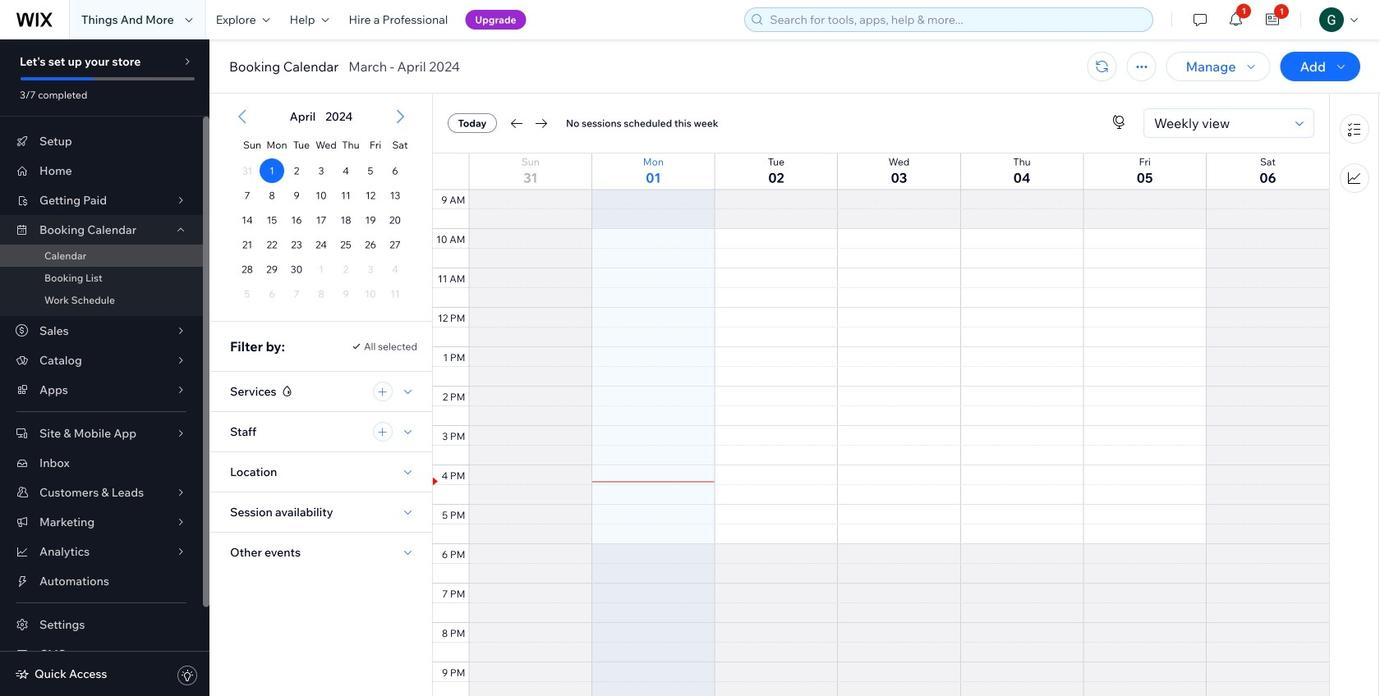 Task type: locate. For each thing, give the bounding box(es) containing it.
None field
[[1149, 109, 1291, 137]]

row
[[240, 129, 412, 159], [433, 154, 1329, 190], [235, 159, 407, 183], [235, 183, 407, 208], [235, 208, 407, 232], [235, 232, 407, 257], [235, 257, 407, 282], [235, 282, 407, 306]]

grid
[[433, 0, 1329, 697], [220, 94, 422, 321]]

row group
[[220, 159, 422, 321]]

alert
[[285, 109, 358, 124]]

0 horizontal spatial grid
[[220, 94, 422, 321]]

menu
[[1330, 104, 1378, 203]]



Task type: vqa. For each thing, say whether or not it's contained in the screenshot.
a corresponding to Get a dedicated business phone number to connect with customers
no



Task type: describe. For each thing, give the bounding box(es) containing it.
sidebar element
[[0, 39, 209, 697]]

monday, april 1, 2024 cell
[[260, 159, 284, 183]]

Search for tools, apps, help & more... field
[[765, 8, 1148, 31]]

1 horizontal spatial grid
[[433, 0, 1329, 697]]



